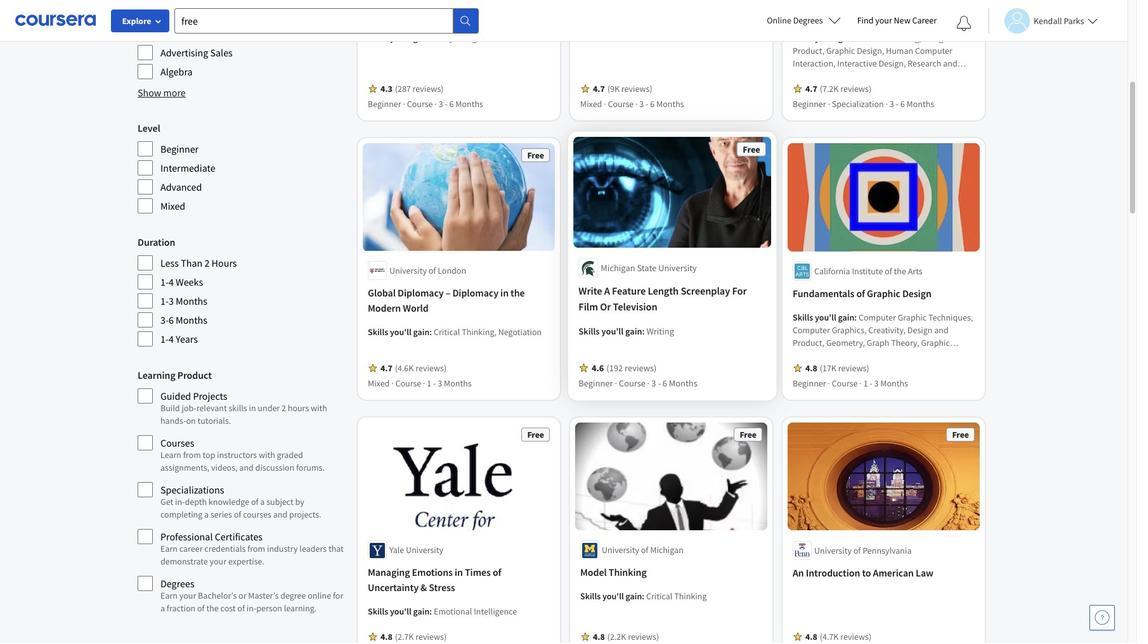 Task type: locate. For each thing, give the bounding box(es) containing it.
university for model thinking
[[602, 545, 639, 556]]

0 horizontal spatial 1
[[427, 378, 431, 389]]

2 skills you'll gain : from the top
[[793, 312, 859, 323]]

1 horizontal spatial 1
[[864, 378, 868, 389]]

1 horizontal spatial your
[[210, 556, 226, 568]]

graphic inside critical thinking, design and product, graphic design, human computer interaction, interactive design, research and design, user experience, user experience design, user research, visual design, web design, strategy
[[826, 45, 855, 57]]

of inside managing emotions in times of uncertainty & stress
[[493, 567, 501, 579]]

0 vertical spatial a
[[260, 497, 265, 508]]

modern
[[368, 302, 401, 315]]

computer graphic techniques, computer graphics, creativity, design and product, geometry, graph theory, graphic design, interactive design, visual design, visualization (computer graphics)
[[793, 312, 973, 374]]

1 diplomacy from the left
[[398, 287, 444, 300]]

and inside get in-depth knowledge of a subject by completing a series of courses and projects.
[[273, 509, 287, 521]]

interactive inside critical thinking, design and product, graphic design, human computer interaction, interactive design, research and design, user experience, user experience design, user research, visual design, web design, strategy
[[837, 58, 877, 69]]

write left "your"
[[368, 8, 391, 21]]

4.6
[[592, 363, 604, 375]]

1 horizontal spatial thinking
[[674, 591, 707, 603]]

skills down write your first novel
[[368, 33, 388, 44]]

1 horizontal spatial a
[[204, 509, 209, 521]]

4.7 for 4.7 (7.2k reviews)
[[805, 83, 817, 95]]

0 vertical spatial beginner · course · 3 - 6 months
[[368, 99, 483, 110]]

product, inside computer graphic techniques, computer graphics, creativity, design and product, geometry, graph theory, graphic design, interactive design, visual design, visualization (computer graphics)
[[793, 337, 825, 349]]

mixed down 4.7 (4.6k reviews)
[[368, 378, 390, 389]]

a
[[260, 497, 265, 508], [204, 509, 209, 521], [160, 603, 165, 615]]

2 vertical spatial computer
[[793, 325, 830, 336]]

graphic down techniques,
[[921, 337, 950, 349]]

beginner down 4.6
[[579, 379, 613, 390]]

0 vertical spatial visual
[[849, 83, 871, 95]]

show more
[[138, 86, 186, 99]]

reviews) right (2.2k
[[628, 632, 659, 643]]

0 horizontal spatial critical
[[434, 327, 460, 339]]

1 vertical spatial interactive
[[822, 350, 861, 361]]

What do you want to learn? text field
[[174, 8, 453, 33]]

design,
[[857, 45, 884, 57], [879, 58, 906, 69], [793, 71, 820, 82], [946, 71, 973, 82], [873, 83, 900, 95], [920, 83, 947, 95], [793, 350, 820, 361], [863, 350, 890, 361], [916, 350, 943, 361]]

1 vertical spatial in
[[249, 403, 256, 414]]

you'll down model thinking
[[602, 591, 624, 603]]

london
[[438, 266, 466, 277]]

in- down master's
[[247, 603, 256, 615]]

0 vertical spatial write
[[368, 8, 391, 21]]

critical down model thinking link
[[646, 591, 672, 603]]

2 inside duration group
[[204, 257, 210, 270]]

your
[[875, 15, 892, 26], [210, 556, 226, 568], [179, 590, 196, 602]]

write up film
[[579, 285, 602, 298]]

design, down interaction,
[[793, 71, 820, 82]]

university up introduction
[[814, 545, 852, 556]]

1 vertical spatial 2
[[282, 403, 286, 414]]

2 horizontal spatial your
[[875, 15, 892, 26]]

1 horizontal spatial beginner · course · 3 - 6 months
[[579, 379, 697, 390]]

length
[[648, 285, 679, 298]]

2 vertical spatial a
[[160, 603, 165, 615]]

0 horizontal spatial in-
[[175, 497, 185, 508]]

the down the bachelor's
[[206, 603, 219, 615]]

computer up research
[[915, 45, 952, 57]]

1 vertical spatial mixed
[[160, 200, 185, 212]]

1 vertical spatial write
[[579, 285, 602, 298]]

1 4 from the top
[[169, 276, 174, 289]]

mixed down advanced
[[160, 200, 185, 212]]

1 horizontal spatial diplomacy
[[452, 287, 498, 300]]

1 vertical spatial your
[[210, 556, 226, 568]]

with right hours
[[311, 403, 327, 414]]

skills you'll gain : down ui / ux design
[[793, 33, 859, 44]]

critical down global diplomacy – diplomacy in the modern world
[[434, 327, 460, 339]]

1 vertical spatial skills you'll gain :
[[793, 312, 859, 323]]

2 vertical spatial your
[[179, 590, 196, 602]]

1 horizontal spatial with
[[311, 403, 327, 414]]

you'll for model thinking
[[602, 591, 624, 603]]

the inside earn your bachelor's or master's degree online for a fraction of the cost of in-person learning.
[[206, 603, 219, 615]]

a left fraction
[[160, 603, 165, 615]]

skills down the "modern"
[[368, 327, 388, 339]]

1 vertical spatial earn
[[160, 590, 178, 602]]

for
[[333, 590, 343, 602]]

2 1 from the left
[[864, 378, 868, 389]]

yale university
[[389, 545, 443, 556]]

reviews) for (2.2k reviews)
[[628, 632, 659, 643]]

1
[[427, 378, 431, 389], [864, 378, 868, 389]]

graphic up the theory, at bottom
[[898, 312, 927, 323]]

of right times
[[493, 567, 501, 579]]

and inside computer graphic techniques, computer graphics, creativity, design and product, geometry, graph theory, graphic design, interactive design, visual design, visualization (computer graphics)
[[934, 325, 949, 336]]

beginner · course · 3 - 6 months for feature
[[579, 379, 697, 390]]

years
[[176, 333, 198, 346]]

global diplomacy – diplomacy in the modern world
[[368, 287, 525, 315]]

: for managing emotions in times of uncertainty & stress
[[430, 606, 432, 618]]

kendall parks button
[[988, 8, 1098, 33]]

product
[[177, 369, 212, 382]]

1 1 from the left
[[427, 378, 431, 389]]

geometry,
[[826, 337, 865, 349]]

1 horizontal spatial visual
[[892, 350, 914, 361]]

2 horizontal spatial computer
[[915, 45, 952, 57]]

0 horizontal spatial your
[[179, 590, 196, 602]]

than
[[181, 257, 202, 270]]

(7.2k
[[820, 83, 839, 95]]

reviews) up mixed · course · 1 - 3 months
[[416, 363, 447, 374]]

of up an introduction to american law
[[853, 545, 861, 556]]

: for write your first novel
[[430, 33, 432, 44]]

0 horizontal spatial a
[[160, 603, 165, 615]]

reviews) up mixed · course · 3 - 6 months
[[621, 83, 652, 95]]

0 horizontal spatial in
[[249, 403, 256, 414]]

1 vertical spatial thinking,
[[462, 327, 497, 339]]

3 up "3-"
[[169, 295, 174, 308]]

in inside managing emotions in times of uncertainty & stress
[[455, 567, 463, 579]]

0 horizontal spatial 2
[[204, 257, 210, 270]]

computer up geometry,
[[793, 325, 830, 336]]

gain for write a feature length screenplay for film or television
[[625, 326, 642, 338]]

2 horizontal spatial in
[[500, 287, 509, 300]]

3 inside duration group
[[169, 295, 174, 308]]

your inside 'find your new career' link
[[875, 15, 892, 26]]

0 horizontal spatial visual
[[849, 83, 871, 95]]

1 vertical spatial michigan
[[650, 545, 684, 556]]

2 advertising from the top
[[160, 46, 208, 59]]

beginner · course · 3 - 6 months down 4.6 (192 reviews)
[[579, 379, 697, 390]]

1-4 years
[[160, 333, 198, 346]]

reviews) for (192 reviews)
[[625, 363, 657, 375]]

2 1- from the top
[[160, 295, 169, 308]]

of down knowledge
[[234, 509, 241, 521]]

novel
[[435, 8, 460, 21]]

0 horizontal spatial 4.7
[[381, 363, 392, 374]]

1 horizontal spatial from
[[247, 543, 265, 555]]

in right skills at the left of page
[[249, 403, 256, 414]]

2 left hours
[[282, 403, 286, 414]]

1 vertical spatial critical
[[434, 327, 460, 339]]

1 vertical spatial with
[[259, 450, 275, 461]]

4 left the years
[[169, 333, 174, 346]]

write your first novel
[[368, 8, 460, 21]]

4.8 (4.7k reviews)
[[805, 632, 871, 643]]

2 vertical spatial 1-
[[160, 333, 169, 346]]

demonstrate
[[160, 556, 208, 568]]

mixed
[[580, 99, 602, 110], [160, 200, 185, 212], [368, 378, 390, 389]]

1 vertical spatial beginner · course · 3 - 6 months
[[579, 379, 697, 390]]

: down model thinking link
[[642, 591, 644, 603]]

4 for years
[[169, 333, 174, 346]]

2 horizontal spatial a
[[260, 497, 265, 508]]

4.8 left (2.7k
[[381, 632, 392, 643]]

0 horizontal spatial diplomacy
[[398, 287, 444, 300]]

1 skills you'll gain : from the top
[[793, 33, 859, 44]]

4.7 for 4.7 (9k reviews)
[[593, 83, 605, 95]]

interactive down geometry,
[[822, 350, 861, 361]]

1-4 weeks
[[160, 276, 203, 289]]

earn for degrees
[[160, 590, 178, 602]]

mixed down the 4.7 (9k reviews)
[[580, 99, 602, 110]]

online degrees button
[[757, 6, 851, 34]]

university up global
[[389, 266, 427, 277]]

screenplay
[[681, 285, 730, 298]]

beginner down "visualization"
[[793, 378, 826, 389]]

skills you'll gain : down fundamentals
[[793, 312, 859, 323]]

specialization
[[832, 99, 884, 110]]

1- for 1-4 weeks
[[160, 276, 169, 289]]

the
[[894, 266, 906, 277], [511, 287, 525, 300], [206, 603, 219, 615]]

design, down graph
[[863, 350, 890, 361]]

cost
[[220, 603, 236, 615]]

in inside build job-relevant skills in under 2 hours with hands-on tutorials.
[[249, 403, 256, 414]]

0 vertical spatial in
[[500, 287, 509, 300]]

skills down online degrees
[[793, 33, 813, 44]]

2 horizontal spatial mixed
[[580, 99, 602, 110]]

1 horizontal spatial 2
[[282, 403, 286, 414]]

1 horizontal spatial in
[[455, 567, 463, 579]]

: for model thinking
[[642, 591, 644, 603]]

and
[[950, 33, 964, 44], [943, 58, 957, 69], [934, 325, 949, 336], [239, 462, 254, 474], [273, 509, 287, 521]]

1 vertical spatial visual
[[892, 350, 914, 361]]

1 1- from the top
[[160, 276, 169, 289]]

gain
[[413, 33, 430, 44], [838, 33, 854, 44], [838, 312, 854, 323], [625, 326, 642, 338], [413, 327, 430, 339], [626, 591, 642, 603], [413, 606, 430, 618]]

you'll for write a feature length screenplay for film or television
[[601, 326, 624, 338]]

product, up interaction,
[[793, 45, 825, 57]]

with inside build job-relevant skills in under 2 hours with hands-on tutorials.
[[311, 403, 327, 414]]

4.8
[[805, 363, 817, 374], [381, 632, 392, 643], [593, 632, 605, 643], [805, 632, 817, 643]]

reviews) right (287
[[413, 83, 444, 95]]

4 for weeks
[[169, 276, 174, 289]]

reviews) down the experience,
[[840, 83, 871, 95]]

1- down "3-"
[[160, 333, 169, 346]]

earn inside earn your bachelor's or master's degree online for a fraction of the cost of in-person learning.
[[160, 590, 178, 602]]

2 horizontal spatial 4.7
[[805, 83, 817, 95]]

: down ui / ux design link
[[854, 33, 857, 44]]

global
[[368, 287, 396, 300]]

courses
[[160, 437, 194, 450]]

skills down model
[[580, 591, 601, 603]]

1 earn from the top
[[160, 543, 178, 555]]

2 vertical spatial mixed
[[368, 378, 390, 389]]

mixed inside level group
[[160, 200, 185, 212]]

that
[[328, 543, 344, 555]]

2 horizontal spatial critical
[[859, 33, 885, 44]]

2 vertical spatial critical
[[646, 591, 672, 603]]

from inside learn from top instructors with graded assignments, videos, and discussion forums.
[[183, 450, 201, 461]]

in left times
[[455, 567, 463, 579]]

0 horizontal spatial with
[[259, 450, 275, 461]]

:
[[430, 33, 432, 44], [854, 33, 857, 44], [854, 312, 857, 323], [642, 326, 645, 338], [430, 327, 432, 339], [642, 591, 644, 603], [430, 606, 432, 618]]

your inside earn your bachelor's or master's degree online for a fraction of the cost of in-person learning.
[[179, 590, 196, 602]]

write inside write a feature length screenplay for film or television
[[579, 285, 602, 298]]

critical thinking, design and product, graphic design, human computer interaction, interactive design, research and design, user experience, user experience design, user research, visual design, web design, strategy
[[793, 33, 973, 107]]

thinking, down global diplomacy – diplomacy in the modern world link
[[462, 327, 497, 339]]

skills for write your first novel
[[368, 33, 388, 44]]

1 horizontal spatial computer
[[859, 312, 896, 323]]

michigan up feature on the right
[[601, 263, 635, 275]]

2 diplomacy from the left
[[452, 287, 498, 300]]

beginner for write your first novel
[[368, 99, 401, 110]]

gain down "first"
[[413, 33, 430, 44]]

beginner · course · 3 - 6 months for first
[[368, 99, 483, 110]]

0 vertical spatial skills you'll gain :
[[793, 33, 859, 44]]

the inside global diplomacy – diplomacy in the modern world
[[511, 287, 525, 300]]

feature
[[612, 285, 646, 298]]

0 vertical spatial interactive
[[837, 58, 877, 69]]

a up courses
[[260, 497, 265, 508]]

0 vertical spatial thinking
[[609, 567, 647, 579]]

with
[[311, 403, 327, 414], [259, 450, 275, 461]]

theory,
[[891, 337, 919, 349]]

1 vertical spatial in-
[[247, 603, 256, 615]]

gain for managing emotions in times of uncertainty & stress
[[413, 606, 430, 618]]

skills for model thinking
[[580, 591, 601, 603]]

0 horizontal spatial degrees
[[160, 578, 194, 590]]

credentials
[[204, 543, 246, 555]]

skills for write a feature length screenplay for film or television
[[579, 326, 600, 338]]

from up expertise.
[[247, 543, 265, 555]]

reviews) right (192
[[625, 363, 657, 375]]

0 vertical spatial degrees
[[793, 15, 823, 26]]

3-
[[160, 314, 169, 327]]

0 vertical spatial product,
[[793, 45, 825, 57]]

2 vertical spatial the
[[206, 603, 219, 615]]

4.8 for 4.8 (2.2k reviews)
[[593, 632, 605, 643]]

0 vertical spatial critical
[[859, 33, 885, 44]]

thinking down model thinking link
[[674, 591, 707, 603]]

0 horizontal spatial from
[[183, 450, 201, 461]]

1 vertical spatial from
[[247, 543, 265, 555]]

your right find
[[875, 15, 892, 26]]

learning product group
[[138, 368, 345, 620]]

2 earn from the top
[[160, 590, 178, 602]]

reviews) for (7.2k reviews)
[[840, 83, 871, 95]]

0 vertical spatial in-
[[175, 497, 185, 508]]

beginner down 4.3
[[368, 99, 401, 110]]

1 horizontal spatial critical
[[646, 591, 672, 603]]

1 advertising from the top
[[160, 27, 208, 40]]

graphic inside fundamentals of graphic design link
[[867, 287, 900, 300]]

advertising up algebra
[[160, 46, 208, 59]]

state
[[637, 263, 657, 275]]

university of pennsylvania
[[814, 545, 912, 556]]

graphic up interaction,
[[826, 45, 855, 57]]

write for write your first novel
[[368, 8, 391, 21]]

advertising sales
[[160, 46, 233, 59]]

and down techniques,
[[934, 325, 949, 336]]

mixed for mixed · course · 1 - 3 months
[[368, 378, 390, 389]]

design down career
[[923, 33, 948, 44]]

visual down the theory, at bottom
[[892, 350, 914, 361]]

months for 4.7 (4.6k reviews)
[[444, 378, 472, 389]]

1 horizontal spatial the
[[511, 287, 525, 300]]

you'll for managing emotions in times of uncertainty & stress
[[390, 606, 411, 618]]

gain for write your first novel
[[413, 33, 430, 44]]

learn from top instructors with graded assignments, videos, and discussion forums.
[[160, 450, 325, 474]]

your inside earn career credentials from industry leaders that demonstrate your expertise.
[[210, 556, 226, 568]]

None search field
[[174, 8, 479, 33]]

critical for model thinking
[[646, 591, 672, 603]]

american
[[873, 567, 914, 579]]

creativity,
[[868, 325, 906, 336]]

course for fundamentals of graphic design
[[832, 378, 858, 389]]

4.7 for 4.7 (4.6k reviews)
[[381, 363, 392, 374]]

2 product, from the top
[[793, 337, 825, 349]]

in- inside earn your bachelor's or master's degree online for a fraction of the cost of in-person learning.
[[247, 603, 256, 615]]

months for 4.7 (7.2k reviews)
[[907, 99, 934, 110]]

–
[[446, 287, 450, 300]]

1- for 1-3 months
[[160, 295, 169, 308]]

advertising down adaptability
[[160, 27, 208, 40]]

1 vertical spatial advertising
[[160, 46, 208, 59]]

1 horizontal spatial write
[[579, 285, 602, 298]]

yale
[[389, 545, 404, 556]]

course for write a feature length screenplay for film or television
[[619, 379, 646, 390]]

diplomacy right –
[[452, 287, 498, 300]]

skills for managing emotions in times of uncertainty & stress
[[368, 606, 388, 618]]

the up negotiation
[[511, 287, 525, 300]]

0 horizontal spatial the
[[206, 603, 219, 615]]

0 vertical spatial thinking,
[[887, 33, 921, 44]]

1 product, from the top
[[793, 45, 825, 57]]

0 vertical spatial mixed
[[580, 99, 602, 110]]

hours
[[288, 403, 309, 414]]

0 horizontal spatial beginner · course · 3 - 6 months
[[368, 99, 483, 110]]

user up research,
[[822, 71, 839, 82]]

1 vertical spatial degrees
[[160, 578, 194, 590]]

0 vertical spatial advertising
[[160, 27, 208, 40]]

skills you'll gain : critical thinking, negotiation
[[368, 327, 542, 339]]

learning product
[[138, 369, 212, 382]]

from
[[183, 450, 201, 461], [247, 543, 265, 555]]

beginner up intermediate
[[160, 143, 199, 155]]

2 4 from the top
[[169, 333, 174, 346]]

0 vertical spatial computer
[[915, 45, 952, 57]]

skills down uncertainty
[[368, 606, 388, 618]]

: for global diplomacy – diplomacy in the modern world
[[430, 327, 432, 339]]

university of michigan
[[602, 545, 684, 556]]

your up fraction
[[179, 590, 196, 602]]

mixed · course · 3 - 6 months
[[580, 99, 684, 110]]

graphic down california institute of the arts
[[867, 287, 900, 300]]

critical
[[859, 33, 885, 44], [434, 327, 460, 339], [646, 591, 672, 603]]

interactive up the experience,
[[837, 58, 877, 69]]

degrees inside dropdown button
[[793, 15, 823, 26]]

you'll
[[390, 33, 411, 44], [815, 33, 836, 44], [815, 312, 836, 323], [601, 326, 624, 338], [390, 327, 411, 339], [602, 591, 624, 603], [390, 606, 411, 618]]

earn inside earn career credentials from industry leaders that demonstrate your expertise.
[[160, 543, 178, 555]]

1 horizontal spatial mixed
[[368, 378, 390, 389]]

skills you'll gain : for graphics,
[[793, 312, 859, 323]]

the left arts
[[894, 266, 906, 277]]

course down 4.3 (287 reviews)
[[407, 99, 433, 110]]

and down subject
[[273, 509, 287, 521]]

1 vertical spatial 1-
[[160, 295, 169, 308]]

critical inside critical thinking, design and product, graphic design, human computer interaction, interactive design, research and design, user experience, user experience design, user research, visual design, web design, strategy
[[859, 33, 885, 44]]

1 horizontal spatial in-
[[247, 603, 256, 615]]

design, up "visualization"
[[793, 350, 820, 361]]

: down global diplomacy – diplomacy in the modern world
[[430, 327, 432, 339]]

beginner · course · 3 - 6 months
[[368, 99, 483, 110], [579, 379, 697, 390]]

1 horizontal spatial 4.7
[[593, 83, 605, 95]]

- for write a feature length screenplay for film or television
[[658, 379, 661, 390]]

4.7 (4.6k reviews)
[[381, 363, 447, 374]]

learning.
[[284, 603, 317, 615]]

get
[[160, 497, 173, 508]]

6
[[449, 99, 454, 110], [650, 99, 655, 110], [900, 99, 905, 110], [169, 314, 174, 327], [663, 379, 667, 390]]

university
[[658, 263, 697, 275], [389, 266, 427, 277], [406, 545, 443, 556], [602, 545, 639, 556], [814, 545, 852, 556]]

graphic
[[826, 45, 855, 57], [867, 287, 900, 300], [898, 312, 927, 323], [921, 337, 950, 349]]

(9k
[[607, 83, 620, 95]]

free for for
[[743, 144, 760, 156]]

and down 'instructors'
[[239, 462, 254, 474]]

2 vertical spatial in
[[455, 567, 463, 579]]

(192
[[606, 363, 623, 375]]

computer up creativity,
[[859, 312, 896, 323]]

0 horizontal spatial mixed
[[160, 200, 185, 212]]

thinking,
[[887, 33, 921, 44], [462, 327, 497, 339]]

6 for critical thinking, design and product, graphic design, human computer interaction, interactive design, research and design, user experience, user experience design, user research, visual design, web design, strategy
[[900, 99, 905, 110]]

1 vertical spatial product,
[[793, 337, 825, 349]]

3 down 4.6 (192 reviews)
[[652, 379, 656, 390]]

3 1- from the top
[[160, 333, 169, 346]]

in inside global diplomacy – diplomacy in the modern world
[[500, 287, 509, 300]]

earn career credentials from industry leaders that demonstrate your expertise.
[[160, 543, 344, 568]]

career
[[912, 15, 937, 26]]

0 vertical spatial 1-
[[160, 276, 169, 289]]

1- up "3-"
[[160, 295, 169, 308]]

1 horizontal spatial degrees
[[793, 15, 823, 26]]

0 vertical spatial with
[[311, 403, 327, 414]]

ui
[[793, 8, 802, 21]]

a inside earn your bachelor's or master's degree online for a fraction of the cost of in-person learning.
[[160, 603, 165, 615]]

professional certificates
[[160, 531, 263, 543]]

0 vertical spatial michigan
[[601, 263, 635, 275]]

1 vertical spatial computer
[[859, 312, 896, 323]]

web
[[902, 83, 918, 95]]

earn for professional certificates
[[160, 543, 178, 555]]

intermediate
[[160, 162, 215, 174]]

career
[[179, 543, 203, 555]]

specializations
[[160, 484, 224, 497]]

gain down model thinking
[[626, 591, 642, 603]]

skills you'll gain : storytelling
[[368, 33, 477, 44]]

in for the
[[500, 287, 509, 300]]

- for write your first novel
[[445, 99, 448, 110]]

(2.7k
[[395, 632, 414, 643]]

you'll for write your first novel
[[390, 33, 411, 44]]

0 vertical spatial from
[[183, 450, 201, 461]]

reviews) for (4.7k reviews)
[[840, 632, 871, 643]]

university for an introduction to american law
[[814, 545, 852, 556]]

design inside computer graphic techniques, computer graphics, creativity, design and product, geometry, graph theory, graphic design, interactive design, visual design, visualization (computer graphics)
[[907, 325, 933, 336]]



Task type: describe. For each thing, give the bounding box(es) containing it.
and down show notifications image
[[950, 33, 964, 44]]

you'll down ui / ux design
[[815, 33, 836, 44]]

degree
[[280, 590, 306, 602]]

under
[[258, 403, 280, 414]]

law
[[916, 567, 934, 579]]

of up courses
[[251, 497, 258, 508]]

show more button
[[138, 85, 186, 100]]

california institute of the arts
[[814, 266, 923, 277]]

show notifications image
[[956, 16, 972, 31]]

world
[[403, 302, 429, 315]]

0 horizontal spatial user
[[793, 83, 810, 95]]

interaction,
[[793, 58, 836, 69]]

&
[[421, 582, 427, 594]]

graph
[[867, 337, 889, 349]]

you'll for global diplomacy – diplomacy in the modern world
[[390, 327, 411, 339]]

design down arts
[[902, 287, 931, 300]]

university of london
[[389, 266, 466, 277]]

3 right specialization at the top right
[[890, 99, 894, 110]]

(4.7k
[[820, 632, 839, 643]]

design, down human
[[879, 58, 906, 69]]

earn your bachelor's or master's degree online for a fraction of the cost of in-person learning.
[[160, 590, 343, 615]]

6 inside duration group
[[169, 314, 174, 327]]

0 horizontal spatial thinking,
[[462, 327, 497, 339]]

top
[[203, 450, 215, 461]]

learn
[[160, 450, 181, 461]]

skills you'll gain : for product,
[[793, 33, 859, 44]]

fundamentals of graphic design link
[[793, 286, 975, 301]]

4.8 for 4.8 (4.7k reviews)
[[805, 632, 817, 643]]

gain for global diplomacy – diplomacy in the modern world
[[413, 327, 430, 339]]

write your first novel link
[[368, 7, 550, 22]]

skills you'll gain : writing
[[579, 326, 674, 338]]

course for global diplomacy – diplomacy in the modern world
[[395, 378, 421, 389]]

level group
[[138, 120, 345, 214]]

managing emotions in times of uncertainty & stress link
[[368, 565, 550, 596]]

of right institute on the top right
[[885, 266, 892, 277]]

hours
[[212, 257, 237, 270]]

1 for of
[[864, 378, 868, 389]]

3 down 4.7 (4.6k reviews)
[[438, 378, 442, 389]]

beginner inside level group
[[160, 143, 199, 155]]

free for the
[[527, 150, 544, 161]]

3-6 months
[[160, 314, 207, 327]]

beginner down the (7.2k
[[793, 99, 826, 110]]

design, down the theory, at bottom
[[916, 350, 943, 361]]

fraction
[[167, 603, 195, 615]]

in for under
[[249, 403, 256, 414]]

1- for 1-4 years
[[160, 333, 169, 346]]

sales
[[210, 46, 233, 59]]

find your new career link
[[851, 13, 943, 29]]

leaders
[[300, 543, 327, 555]]

you'll down fundamentals
[[815, 312, 836, 323]]

tutorials.
[[198, 415, 231, 427]]

months for 4.7 (9k reviews)
[[656, 99, 684, 110]]

of left london at the left top of the page
[[429, 266, 436, 277]]

1 vertical spatial thinking
[[674, 591, 707, 603]]

4.7 (7.2k reviews)
[[805, 83, 871, 95]]

parks
[[1064, 15, 1084, 26]]

design inside critical thinking, design and product, graphic design, human computer interaction, interactive design, research and design, user experience, user experience design, user research, visual design, web design, strategy
[[923, 33, 948, 44]]

coursera image
[[15, 10, 96, 31]]

reviews) for (9k reviews)
[[621, 83, 652, 95]]

university up emotions
[[406, 545, 443, 556]]

model thinking
[[580, 567, 647, 579]]

build job-relevant skills in under 2 hours with hands-on tutorials.
[[160, 403, 327, 427]]

television
[[613, 301, 657, 314]]

gain for model thinking
[[626, 591, 642, 603]]

write a feature length screenplay for film or television link
[[579, 284, 766, 315]]

get in-depth knowledge of a subject by completing a series of courses and projects.
[[160, 497, 321, 521]]

reviews) for (287 reviews)
[[413, 83, 444, 95]]

model thinking link
[[580, 565, 762, 580]]

stress
[[429, 582, 455, 594]]

thinking, inside critical thinking, design and product, graphic design, human computer interaction, interactive design, research and design, user experience, user experience design, user research, visual design, web design, strategy
[[887, 33, 921, 44]]

for
[[732, 285, 747, 298]]

1 horizontal spatial michigan
[[650, 545, 684, 556]]

of up model thinking link
[[641, 545, 648, 556]]

0 horizontal spatial thinking
[[609, 567, 647, 579]]

mixed for mixed · course · 3 - 6 months
[[580, 99, 602, 110]]

of down or
[[237, 603, 245, 615]]

less than 2 hours
[[160, 257, 237, 270]]

skills for global diplomacy – diplomacy in the modern world
[[368, 327, 388, 339]]

forums.
[[296, 462, 325, 474]]

strategy
[[793, 96, 823, 107]]

(17k
[[820, 363, 836, 374]]

months for 4.3 (287 reviews)
[[456, 99, 483, 110]]

- for global diplomacy – diplomacy in the modern world
[[433, 378, 436, 389]]

mixed for mixed
[[160, 200, 185, 212]]

product, inside critical thinking, design and product, graphic design, human computer interaction, interactive design, research and design, user experience, user experience design, user research, visual design, web design, strategy
[[793, 45, 825, 57]]

in- inside get in-depth knowledge of a subject by completing a series of courses and projects.
[[175, 497, 185, 508]]

beginner · specialization · 3 - 6 months
[[793, 99, 934, 110]]

free for uncertainty
[[527, 429, 544, 441]]

and inside learn from top instructors with graded assignments, videos, and discussion forums.
[[239, 462, 254, 474]]

1 vertical spatial a
[[204, 509, 209, 521]]

write for write a feature length screenplay for film or television
[[579, 285, 602, 298]]

skills down fundamentals
[[793, 312, 813, 323]]

design right ux
[[823, 8, 852, 21]]

an
[[793, 567, 804, 579]]

your for new
[[875, 15, 892, 26]]

1 horizontal spatial user
[[822, 71, 839, 82]]

subject
[[266, 497, 294, 508]]

4.3
[[381, 83, 392, 95]]

skills group
[[138, 0, 345, 80]]

computer inside critical thinking, design and product, graphic design, human computer interaction, interactive design, research and design, user experience, user experience design, user research, visual design, web design, strategy
[[915, 45, 952, 57]]

reviews) for (2.7k reviews)
[[416, 632, 447, 643]]

(2.2k
[[607, 632, 626, 643]]

master's
[[248, 590, 279, 602]]

reviews) for (17k reviews)
[[838, 363, 869, 374]]

6 for storytelling
[[449, 99, 454, 110]]

2 horizontal spatial user
[[885, 71, 902, 82]]

with inside learn from top instructors with graded assignments, videos, and discussion forums.
[[259, 450, 275, 461]]

4.7 (9k reviews)
[[593, 83, 652, 95]]

visual inside computer graphic techniques, computer graphics, creativity, design and product, geometry, graph theory, graphic design, interactive design, visual design, visualization (computer graphics)
[[892, 350, 914, 361]]

to
[[862, 567, 871, 579]]

more
[[163, 86, 186, 99]]

3 down (computer
[[874, 378, 879, 389]]

visual inside critical thinking, design and product, graphic design, human computer interaction, interactive design, research and design, user experience, user experience design, user research, visual design, web design, strategy
[[849, 83, 871, 95]]

online degrees
[[767, 15, 823, 26]]

explore
[[122, 15, 151, 27]]

critical for global diplomacy – diplomacy in the modern world
[[434, 327, 460, 339]]

gain down ui / ux design
[[838, 33, 854, 44]]

skills you'll gain : critical thinking
[[580, 591, 707, 603]]

2 horizontal spatial the
[[894, 266, 906, 277]]

by
[[295, 497, 304, 508]]

of down institute on the top right
[[856, 287, 865, 300]]

and right research
[[943, 58, 957, 69]]

design, up the experience,
[[857, 45, 884, 57]]

storytelling
[[434, 33, 477, 44]]

help center image
[[1095, 611, 1110, 626]]

ui / ux design link
[[793, 7, 975, 22]]

ui / ux design
[[793, 8, 852, 21]]

course for write your first novel
[[407, 99, 433, 110]]

- for fundamentals of graphic design
[[870, 378, 872, 389]]

job-
[[182, 403, 196, 414]]

0 horizontal spatial michigan
[[601, 263, 635, 275]]

university up length
[[658, 263, 697, 275]]

advanced
[[160, 181, 202, 193]]

beginner for fundamentals of graphic design
[[793, 378, 826, 389]]

6 for writing
[[663, 379, 667, 390]]

model
[[580, 567, 607, 579]]

course down the 4.7 (9k reviews)
[[608, 99, 634, 110]]

3 down 4.3 (287 reviews)
[[439, 99, 443, 110]]

gain up graphics,
[[838, 312, 854, 323]]

1-3 months
[[160, 295, 207, 308]]

duration group
[[138, 235, 345, 348]]

advertising for advertising sales
[[160, 46, 208, 59]]

fundamentals
[[793, 287, 854, 300]]

skills
[[229, 403, 247, 414]]

graphics,
[[832, 325, 867, 336]]

months for 4.6 (192 reviews)
[[669, 379, 697, 390]]

4.6 (192 reviews)
[[592, 363, 657, 375]]

1 for diplomacy
[[427, 378, 431, 389]]

degrees inside learning product "group"
[[160, 578, 194, 590]]

of right fraction
[[197, 603, 205, 615]]

: up graphics,
[[854, 312, 857, 323]]

learning
[[138, 369, 175, 382]]

emotions
[[412, 567, 453, 579]]

: for write a feature length screenplay for film or television
[[642, 326, 645, 338]]

(287
[[395, 83, 411, 95]]

explore button
[[111, 10, 169, 32]]

(4.6k
[[395, 363, 414, 374]]

expertise.
[[228, 556, 264, 568]]

months for 4.8 (17k reviews)
[[880, 378, 908, 389]]

design, down experience
[[920, 83, 947, 95]]

or
[[238, 590, 246, 602]]

interactive inside computer graphic techniques, computer graphics, creativity, design and product, geometry, graph theory, graphic design, interactive design, visual design, visualization (computer graphics)
[[822, 350, 861, 361]]

university for global diplomacy – diplomacy in the modern world
[[389, 266, 427, 277]]

design, left "web"
[[873, 83, 900, 95]]

advertising for advertising
[[160, 27, 208, 40]]

3 down the 4.7 (9k reviews)
[[639, 99, 644, 110]]

writing
[[647, 326, 674, 338]]

reviews) for (4.6k reviews)
[[416, 363, 447, 374]]

4.3 (287 reviews)
[[381, 83, 444, 95]]

design, right experience
[[946, 71, 973, 82]]

4.8 for 4.8 (2.7k reviews)
[[381, 632, 392, 643]]

4.8 (2.2k reviews)
[[593, 632, 659, 643]]

negotiation
[[498, 327, 542, 339]]

beginner for write a feature length screenplay for film or television
[[579, 379, 613, 390]]

visualization
[[793, 363, 840, 374]]

2 inside build job-relevant skills in under 2 hours with hands-on tutorials.
[[282, 403, 286, 414]]

4.8 (17k reviews)
[[805, 363, 869, 374]]

your for bachelor's
[[179, 590, 196, 602]]

knowledge
[[209, 497, 249, 508]]

4.8 for 4.8 (17k reviews)
[[805, 363, 817, 374]]

from inside earn career credentials from industry leaders that demonstrate your expertise.
[[247, 543, 265, 555]]

depth
[[185, 497, 207, 508]]



Task type: vqa. For each thing, say whether or not it's contained in the screenshot.
fraction
yes



